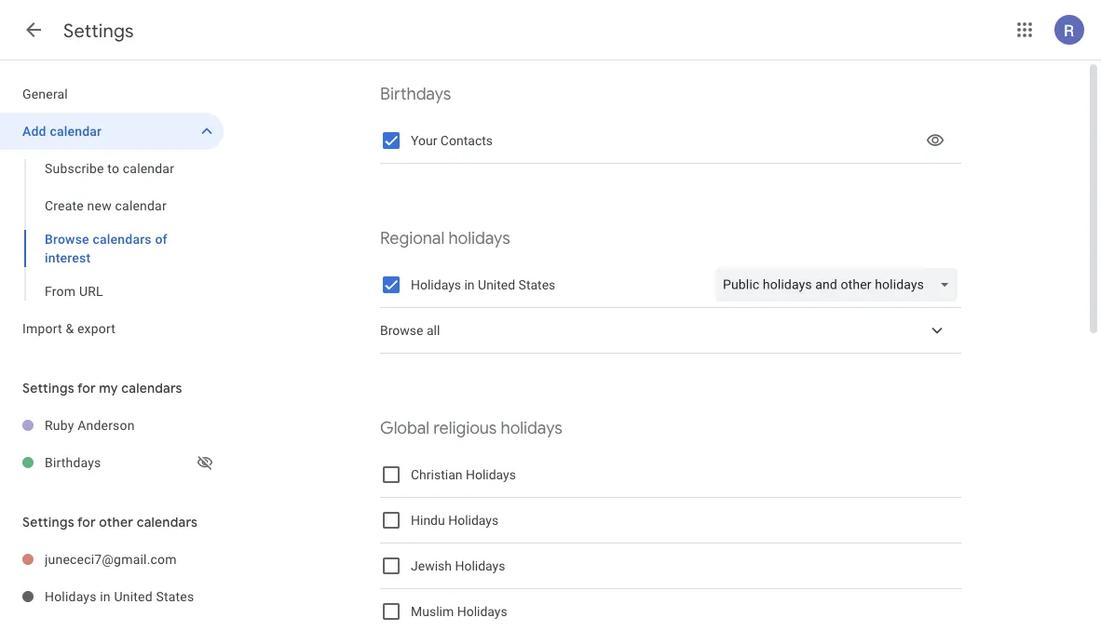 Task type: vqa. For each thing, say whether or not it's contained in the screenshot.
22 element
no



Task type: locate. For each thing, give the bounding box(es) containing it.
united down regional holidays
[[478, 277, 515, 293]]

birthdays link
[[45, 444, 194, 482]]

1 vertical spatial calendar
[[123, 161, 174, 176]]

calendar up "of"
[[115, 198, 167, 213]]

create
[[45, 198, 84, 213]]

browse inside browse calendars of interest
[[45, 231, 89, 247]]

birthdays up your at the left top of page
[[380, 83, 451, 105]]

settings for other calendars tree
[[0, 541, 224, 616]]

calendars right my
[[121, 380, 182, 397]]

junececi7@gmail.com
[[45, 552, 177, 567]]

contacts
[[441, 133, 493, 148]]

1 vertical spatial for
[[77, 514, 96, 531]]

1 vertical spatial united
[[114, 589, 153, 605]]

1 horizontal spatial birthdays
[[380, 83, 451, 105]]

None field
[[715, 268, 965, 302]]

calendars down create new calendar
[[93, 231, 152, 247]]

tree
[[0, 75, 224, 347]]

0 vertical spatial calendar
[[50, 123, 102, 139]]

holidays for jewish holidays
[[455, 559, 505, 574]]

2 vertical spatial settings
[[22, 514, 74, 531]]

holidays up the all
[[411, 277, 461, 293]]

holidays right religious
[[501, 418, 563, 439]]

settings heading
[[63, 19, 134, 42]]

1 vertical spatial birthdays
[[45, 455, 101, 470]]

holidays down junececi7@gmail.com
[[45, 589, 97, 605]]

holidays in united states down junececi7@gmail.com 'tree item'
[[45, 589, 194, 605]]

calendars inside browse calendars of interest
[[93, 231, 152, 247]]

0 horizontal spatial browse
[[45, 231, 89, 247]]

from
[[45, 284, 76, 299]]

christian holidays
[[411, 467, 516, 483]]

religious
[[433, 418, 497, 439]]

holidays for christian holidays
[[466, 467, 516, 483]]

muslim holidays
[[411, 604, 507, 620]]

0 vertical spatial holidays
[[448, 228, 510, 249]]

holidays down global religious holidays
[[466, 467, 516, 483]]

birthdays down ruby
[[45, 455, 101, 470]]

settings for other calendars
[[22, 514, 198, 531]]

2 vertical spatial calendar
[[115, 198, 167, 213]]

1 for from the top
[[77, 380, 96, 397]]

2 for from the top
[[77, 514, 96, 531]]

export
[[77, 321, 116, 336]]

interest
[[45, 250, 91, 265]]

general
[[22, 86, 68, 102]]

calendars up junececi7@gmail.com link
[[137, 514, 198, 531]]

holidays
[[411, 277, 461, 293], [466, 467, 516, 483], [448, 513, 499, 528], [455, 559, 505, 574], [45, 589, 97, 605], [457, 604, 507, 620]]

from url
[[45, 284, 103, 299]]

1 vertical spatial browse
[[380, 323, 423, 338]]

2 vertical spatial calendars
[[137, 514, 198, 531]]

united
[[478, 277, 515, 293], [114, 589, 153, 605]]

holidays right hindu
[[448, 513, 499, 528]]

in
[[464, 277, 475, 293], [100, 589, 111, 605]]

my
[[99, 380, 118, 397]]

browse inside tree item
[[380, 323, 423, 338]]

settings for settings for other calendars
[[22, 514, 74, 531]]

calendars for other
[[137, 514, 198, 531]]

0 horizontal spatial states
[[156, 589, 194, 605]]

settings up ruby
[[22, 380, 74, 397]]

0 vertical spatial united
[[478, 277, 515, 293]]

holidays in united states inside tree item
[[45, 589, 194, 605]]

global
[[380, 418, 430, 439]]

united down junececi7@gmail.com link
[[114, 589, 153, 605]]

1 horizontal spatial united
[[478, 277, 515, 293]]

1 horizontal spatial in
[[464, 277, 475, 293]]

for
[[77, 380, 96, 397], [77, 514, 96, 531]]

0 vertical spatial states
[[519, 277, 556, 293]]

0 horizontal spatial holidays in united states
[[45, 589, 194, 605]]

group
[[0, 150, 224, 310]]

anderson
[[78, 418, 135, 433]]

settings right go back image
[[63, 19, 134, 42]]

ruby anderson
[[45, 418, 135, 433]]

in inside tree item
[[100, 589, 111, 605]]

1 vertical spatial states
[[156, 589, 194, 605]]

holidays
[[448, 228, 510, 249], [501, 418, 563, 439]]

subscribe to calendar
[[45, 161, 174, 176]]

calendar up the subscribe
[[50, 123, 102, 139]]

all
[[427, 323, 440, 338]]

for left other
[[77, 514, 96, 531]]

birthdays
[[380, 83, 451, 105], [45, 455, 101, 470]]

calendars
[[93, 231, 152, 247], [121, 380, 182, 397], [137, 514, 198, 531]]

0 horizontal spatial birthdays
[[45, 455, 101, 470]]

browse up interest
[[45, 231, 89, 247]]

in down regional holidays
[[464, 277, 475, 293]]

0 vertical spatial settings
[[63, 19, 134, 42]]

browse all
[[380, 323, 440, 338]]

your contacts
[[411, 133, 493, 148]]

states
[[519, 277, 556, 293], [156, 589, 194, 605]]

0 vertical spatial holidays in united states
[[411, 277, 556, 293]]

holidays right jewish at the left
[[455, 559, 505, 574]]

1 vertical spatial in
[[100, 589, 111, 605]]

1 vertical spatial settings
[[22, 380, 74, 397]]

0 horizontal spatial united
[[114, 589, 153, 605]]

&
[[66, 321, 74, 336]]

settings
[[63, 19, 134, 42], [22, 380, 74, 397], [22, 514, 74, 531]]

for left my
[[77, 380, 96, 397]]

group containing subscribe to calendar
[[0, 150, 224, 310]]

browse for browse all
[[380, 323, 423, 338]]

holidays right regional
[[448, 228, 510, 249]]

0 horizontal spatial in
[[100, 589, 111, 605]]

settings left other
[[22, 514, 74, 531]]

calendar right to
[[123, 161, 174, 176]]

0 vertical spatial browse
[[45, 231, 89, 247]]

ruby anderson tree item
[[0, 407, 224, 444]]

browse left the all
[[380, 323, 423, 338]]

new
[[87, 198, 112, 213]]

ruby
[[45, 418, 74, 433]]

1 horizontal spatial holidays in united states
[[411, 277, 556, 293]]

browse
[[45, 231, 89, 247], [380, 323, 423, 338]]

1 vertical spatial holidays in united states
[[45, 589, 194, 605]]

0 vertical spatial for
[[77, 380, 96, 397]]

0 vertical spatial calendars
[[93, 231, 152, 247]]

holidays in united states
[[411, 277, 556, 293], [45, 589, 194, 605]]

birthdays inside tree item
[[45, 455, 101, 470]]

holidays in united states down regional holidays
[[411, 277, 556, 293]]

muslim
[[411, 604, 454, 620]]

1 vertical spatial calendars
[[121, 380, 182, 397]]

1 horizontal spatial browse
[[380, 323, 423, 338]]

in down junececi7@gmail.com 'tree item'
[[100, 589, 111, 605]]

for for my
[[77, 380, 96, 397]]

holidays right muslim
[[457, 604, 507, 620]]

calendar
[[50, 123, 102, 139], [123, 161, 174, 176], [115, 198, 167, 213]]



Task type: describe. For each thing, give the bounding box(es) containing it.
christian
[[411, 467, 463, 483]]

united inside tree item
[[114, 589, 153, 605]]

0 vertical spatial in
[[464, 277, 475, 293]]

holidays for hindu holidays
[[448, 513, 499, 528]]

jewish
[[411, 559, 452, 574]]

holidays in united states tree item
[[0, 579, 224, 616]]

other
[[99, 514, 133, 531]]

calendars for my
[[121, 380, 182, 397]]

holidays in united states link
[[45, 579, 224, 616]]

to
[[107, 161, 119, 176]]

0 vertical spatial birthdays
[[380, 83, 451, 105]]

of
[[155, 231, 167, 247]]

birthdays tree item
[[0, 444, 224, 482]]

browse calendars of interest
[[45, 231, 167, 265]]

settings for my calendars
[[22, 380, 182, 397]]

junececi7@gmail.com link
[[45, 541, 224, 579]]

your
[[411, 133, 437, 148]]

import
[[22, 321, 62, 336]]

add calendar
[[22, 123, 102, 139]]

add
[[22, 123, 46, 139]]

subscribe
[[45, 161, 104, 176]]

1 vertical spatial holidays
[[501, 418, 563, 439]]

browse all tree item
[[380, 308, 961, 354]]

go back image
[[22, 19, 45, 41]]

browse for browse calendars of interest
[[45, 231, 89, 247]]

hindu
[[411, 513, 445, 528]]

import & export
[[22, 321, 116, 336]]

calendar inside tree item
[[50, 123, 102, 139]]

holidays inside tree item
[[45, 589, 97, 605]]

global religious holidays
[[380, 418, 563, 439]]

tree containing general
[[0, 75, 224, 347]]

settings for settings for my calendars
[[22, 380, 74, 397]]

calendar for subscribe to calendar
[[123, 161, 174, 176]]

settings for my calendars tree
[[0, 407, 224, 482]]

regional
[[380, 228, 445, 249]]

holidays for muslim holidays
[[457, 604, 507, 620]]

regional holidays
[[380, 228, 510, 249]]

url
[[79, 284, 103, 299]]

1 horizontal spatial states
[[519, 277, 556, 293]]

jewish holidays
[[411, 559, 505, 574]]

states inside holidays in united states link
[[156, 589, 194, 605]]

calendar for create new calendar
[[115, 198, 167, 213]]

add calendar tree item
[[0, 113, 224, 150]]

for for other
[[77, 514, 96, 531]]

hindu holidays
[[411, 513, 499, 528]]

create new calendar
[[45, 198, 167, 213]]

junececi7@gmail.com tree item
[[0, 541, 224, 579]]

settings for settings
[[63, 19, 134, 42]]



